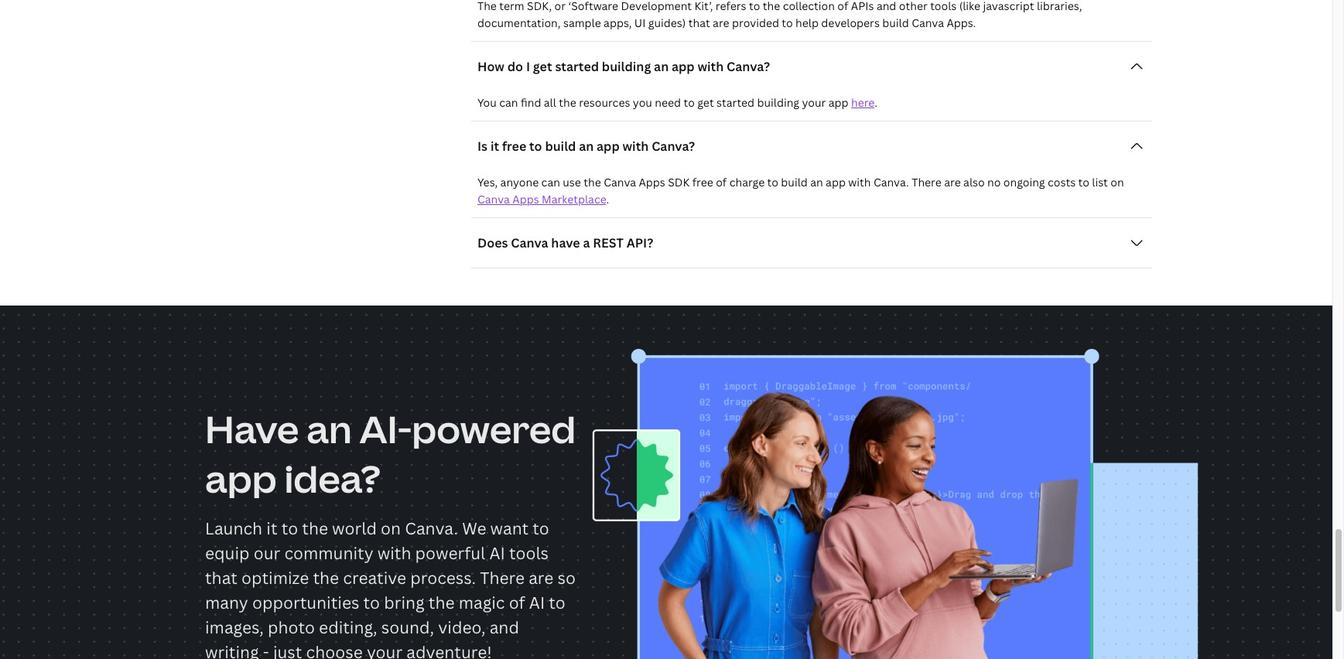 Task type: vqa. For each thing, say whether or not it's contained in the screenshot.
search field
no



Task type: locate. For each thing, give the bounding box(es) containing it.
sample
[[563, 16, 601, 30]]

1 vertical spatial of
[[716, 175, 727, 190]]

0 horizontal spatial canva?
[[652, 138, 695, 155]]

0 vertical spatial that
[[689, 16, 710, 30]]

0 vertical spatial there
[[912, 175, 942, 190]]

free right is
[[502, 138, 526, 155]]

1 vertical spatial your
[[367, 642, 403, 659]]

.
[[875, 95, 878, 110], [606, 192, 609, 207]]

and down magic on the bottom of page
[[490, 617, 519, 639]]

0 horizontal spatial apps
[[513, 192, 539, 207]]

1 vertical spatial it
[[266, 518, 277, 540]]

there up magic on the bottom of page
[[480, 567, 525, 589]]

ui
[[635, 16, 646, 30]]

the up community
[[302, 518, 328, 540]]

get right need
[[698, 95, 714, 110]]

1 vertical spatial build
[[545, 138, 576, 155]]

an inside yes, anyone can use the canva apps sdk free of charge to build an app with canva. there are also no ongoing costs to list on canva apps marketplace .
[[811, 175, 823, 190]]

the right use
[[584, 175, 601, 190]]

term
[[499, 0, 525, 13]]

idea?
[[284, 454, 381, 504]]

0 horizontal spatial started
[[555, 58, 599, 75]]

launch
[[205, 518, 262, 540]]

tools down want
[[509, 543, 549, 564]]

get
[[533, 58, 552, 75], [698, 95, 714, 110]]

there
[[912, 175, 942, 190], [480, 567, 525, 589]]

1 vertical spatial started
[[717, 95, 755, 110]]

of inside launch it to the world on canva. we want to equip our community with powerful ai tools that optimize the creative process. there are so many opportunities to bring the magic of ai to images, photo editing, sound, video, and writing - just choose your adventure!
[[509, 592, 525, 614]]

1 vertical spatial canva?
[[652, 138, 695, 155]]

1 horizontal spatial there
[[912, 175, 942, 190]]

tools
[[930, 0, 957, 13], [509, 543, 549, 564]]

to down so
[[549, 592, 566, 614]]

help
[[796, 16, 819, 30]]

0 horizontal spatial and
[[490, 617, 519, 639]]

2 horizontal spatial of
[[838, 0, 849, 13]]

with inside yes, anyone can use the canva apps sdk free of charge to build an app with canva. there are also no ongoing costs to list on canva apps marketplace .
[[849, 175, 871, 190]]

ai right magic on the bottom of page
[[529, 592, 545, 614]]

1 horizontal spatial ai
[[529, 592, 545, 614]]

0 horizontal spatial there
[[480, 567, 525, 589]]

canva
[[912, 16, 944, 30], [604, 175, 636, 190], [478, 192, 510, 207], [511, 235, 548, 252]]

so
[[558, 567, 576, 589]]

1 horizontal spatial on
[[1111, 175, 1124, 190]]

1 vertical spatial and
[[490, 617, 519, 639]]

it right is
[[491, 138, 499, 155]]

1 vertical spatial free
[[693, 175, 713, 190]]

canva left 'have'
[[511, 235, 548, 252]]

1 vertical spatial canva.
[[405, 518, 458, 540]]

there left also
[[912, 175, 942, 190]]

video,
[[438, 617, 486, 639]]

1 horizontal spatial started
[[717, 95, 755, 110]]

adventure!
[[407, 642, 492, 659]]

of right magic on the bottom of page
[[509, 592, 525, 614]]

0 vertical spatial are
[[713, 16, 730, 30]]

to down the creative
[[363, 592, 380, 614]]

1 horizontal spatial are
[[713, 16, 730, 30]]

1 horizontal spatial can
[[542, 175, 560, 190]]

0 horizontal spatial free
[[502, 138, 526, 155]]

editing,
[[319, 617, 377, 639]]

you
[[478, 95, 497, 110]]

2 vertical spatial of
[[509, 592, 525, 614]]

is it free to build an app with canva?
[[478, 138, 695, 155]]

creative
[[343, 567, 406, 589]]

ai down want
[[489, 543, 505, 564]]

and
[[877, 0, 897, 13], [490, 617, 519, 639]]

0 vertical spatial ai
[[489, 543, 505, 564]]

0 vertical spatial building
[[602, 58, 651, 75]]

free
[[502, 138, 526, 155], [693, 175, 713, 190]]

1 horizontal spatial get
[[698, 95, 714, 110]]

that inside launch it to the world on canva. we want to equip our community with powerful ai tools that optimize the creative process. there are so many opportunities to bring the magic of ai to images, photo editing, sound, video, and writing - just choose your adventure!
[[205, 567, 237, 589]]

0 horizontal spatial build
[[545, 138, 576, 155]]

0 vertical spatial apps
[[639, 175, 666, 190]]

no
[[988, 175, 1001, 190]]

an down the 'is it free to build an app with canva?' 'dropdown button'
[[811, 175, 823, 190]]

that
[[689, 16, 710, 30], [205, 567, 237, 589]]

0 vertical spatial started
[[555, 58, 599, 75]]

0 horizontal spatial .
[[606, 192, 609, 207]]

build up use
[[545, 138, 576, 155]]

1 vertical spatial there
[[480, 567, 525, 589]]

build down the 'is it free to build an app with canva?' 'dropdown button'
[[781, 175, 808, 190]]

on right list
[[1111, 175, 1124, 190]]

also
[[964, 175, 985, 190]]

use
[[563, 175, 581, 190]]

a
[[583, 235, 590, 252]]

images,
[[205, 617, 264, 639]]

app inside yes, anyone can use the canva apps sdk free of charge to build an app with canva. there are also no ongoing costs to list on canva apps marketplace .
[[826, 175, 846, 190]]

. up rest
[[606, 192, 609, 207]]

are down "refers"
[[713, 16, 730, 30]]

building up you
[[602, 58, 651, 75]]

are left also
[[944, 175, 961, 190]]

is
[[478, 138, 488, 155]]

the inside the term sdk, or 'software development kit', refers to the collection of apis and other tools (like javascript libraries, documentation, sample apps, ui guides) that are provided to help developers build canva apps.
[[763, 0, 780, 13]]

of
[[838, 0, 849, 13], [716, 175, 727, 190], [509, 592, 525, 614]]

. down how do i get started building an app with canva? dropdown button
[[875, 95, 878, 110]]

it inside launch it to the world on canva. we want to equip our community with powerful ai tools that optimize the creative process. there are so many opportunities to bring the magic of ai to images, photo editing, sound, video, and writing - just choose your adventure!
[[266, 518, 277, 540]]

get right i
[[533, 58, 552, 75]]

building down how do i get started building an app with canva? dropdown button
[[757, 95, 800, 110]]

to left help
[[782, 16, 793, 30]]

an left ai- at bottom left
[[307, 404, 352, 454]]

canva? down provided
[[727, 58, 770, 75]]

canva down other
[[912, 16, 944, 30]]

1 vertical spatial on
[[381, 518, 401, 540]]

guides)
[[648, 16, 686, 30]]

0 horizontal spatial your
[[367, 642, 403, 659]]

apps.
[[947, 16, 976, 30]]

tools up apps.
[[930, 0, 957, 13]]

0 vertical spatial of
[[838, 0, 849, 13]]

0 vertical spatial build
[[883, 16, 909, 30]]

apps down anyone
[[513, 192, 539, 207]]

1 vertical spatial are
[[944, 175, 961, 190]]

apps
[[639, 175, 666, 190], [513, 192, 539, 207]]

does
[[478, 235, 508, 252]]

have
[[551, 235, 580, 252]]

to right the charge
[[768, 175, 779, 190]]

we
[[462, 518, 486, 540]]

it for to
[[266, 518, 277, 540]]

(like
[[959, 0, 981, 13]]

canva.
[[874, 175, 909, 190], [405, 518, 458, 540]]

1 horizontal spatial it
[[491, 138, 499, 155]]

canva. inside launch it to the world on canva. we want to equip our community with powerful ai tools that optimize the creative process. there are so many opportunities to bring the magic of ai to images, photo editing, sound, video, and writing - just choose your adventure!
[[405, 518, 458, 540]]

and right apis
[[877, 0, 897, 13]]

1 vertical spatial can
[[542, 175, 560, 190]]

of up developers
[[838, 0, 849, 13]]

kit',
[[695, 0, 713, 13]]

1 vertical spatial ai
[[529, 592, 545, 614]]

0 horizontal spatial it
[[266, 518, 277, 540]]

your down how do i get started building an app with canva? dropdown button
[[802, 95, 826, 110]]

apps left sdk
[[639, 175, 666, 190]]

the down process.
[[429, 592, 455, 614]]

your inside launch it to the world on canva. we want to equip our community with powerful ai tools that optimize the creative process. there are so many opportunities to bring the magic of ai to images, photo editing, sound, video, and writing - just choose your adventure!
[[367, 642, 403, 659]]

0 horizontal spatial building
[[602, 58, 651, 75]]

app
[[672, 58, 695, 75], [829, 95, 849, 110], [597, 138, 620, 155], [826, 175, 846, 190], [205, 454, 277, 504]]

can right you
[[499, 95, 518, 110]]

the
[[763, 0, 780, 13], [559, 95, 576, 110], [584, 175, 601, 190], [302, 518, 328, 540], [313, 567, 339, 589], [429, 592, 455, 614]]

just
[[273, 642, 302, 659]]

canva? up sdk
[[652, 138, 695, 155]]

1 horizontal spatial and
[[877, 0, 897, 13]]

with inside launch it to the world on canva. we want to equip our community with powerful ai tools that optimize the creative process. there are so many opportunities to bring the magic of ai to images, photo editing, sound, video, and writing - just choose your adventure!
[[378, 543, 411, 564]]

with inside dropdown button
[[698, 58, 724, 75]]

have an ai-powered app idea?
[[205, 404, 576, 504]]

an
[[654, 58, 669, 75], [579, 138, 594, 155], [811, 175, 823, 190], [307, 404, 352, 454]]

are left so
[[529, 567, 554, 589]]

to up anyone
[[529, 138, 542, 155]]

with
[[698, 58, 724, 75], [623, 138, 649, 155], [849, 175, 871, 190], [378, 543, 411, 564]]

0 vertical spatial on
[[1111, 175, 1124, 190]]

of inside the term sdk, or 'software development kit', refers to the collection of apis and other tools (like javascript libraries, documentation, sample apps, ui guides) that are provided to help developers build canva apps.
[[838, 0, 849, 13]]

0 vertical spatial free
[[502, 138, 526, 155]]

app up launch
[[205, 454, 277, 504]]

writing
[[205, 642, 259, 659]]

you can find all the resources you need to get started building your app here .
[[478, 95, 878, 110]]

i
[[526, 58, 530, 75]]

started down sample
[[555, 58, 599, 75]]

yes, anyone can use the canva apps sdk free of charge to build an app with canva. there are also no ongoing costs to list on canva apps marketplace .
[[478, 175, 1124, 207]]

1 horizontal spatial of
[[716, 175, 727, 190]]

1 horizontal spatial free
[[693, 175, 713, 190]]

0 vertical spatial it
[[491, 138, 499, 155]]

free inside the 'is it free to build an app with canva?' 'dropdown button'
[[502, 138, 526, 155]]

0 vertical spatial canva.
[[874, 175, 909, 190]]

canva down yes,
[[478, 192, 510, 207]]

the right the all
[[559, 95, 576, 110]]

1 horizontal spatial your
[[802, 95, 826, 110]]

other
[[899, 0, 928, 13]]

0 vertical spatial tools
[[930, 0, 957, 13]]

to right need
[[684, 95, 695, 110]]

1 horizontal spatial that
[[689, 16, 710, 30]]

app down the 'is it free to build an app with canva?' 'dropdown button'
[[826, 175, 846, 190]]

build inside yes, anyone can use the canva apps sdk free of charge to build an app with canva. there are also no ongoing costs to list on canva apps marketplace .
[[781, 175, 808, 190]]

2 vertical spatial build
[[781, 175, 808, 190]]

1 vertical spatial building
[[757, 95, 800, 110]]

canva?
[[727, 58, 770, 75], [652, 138, 695, 155]]

build down other
[[883, 16, 909, 30]]

that up many
[[205, 567, 237, 589]]

build
[[883, 16, 909, 30], [545, 138, 576, 155], [781, 175, 808, 190]]

2 vertical spatial are
[[529, 567, 554, 589]]

and inside the term sdk, or 'software development kit', refers to the collection of apis and other tools (like javascript libraries, documentation, sample apps, ui guides) that are provided to help developers build canva apps.
[[877, 0, 897, 13]]

anyone
[[500, 175, 539, 190]]

app inside 'dropdown button'
[[597, 138, 620, 155]]

1 horizontal spatial building
[[757, 95, 800, 110]]

can up 'canva apps marketplace' link
[[542, 175, 560, 190]]

app inside the have an ai-powered app idea?
[[205, 454, 277, 504]]

canva? inside dropdown button
[[727, 58, 770, 75]]

0 horizontal spatial canva.
[[405, 518, 458, 540]]

of left the charge
[[716, 175, 727, 190]]

with down you
[[623, 138, 649, 155]]

1 vertical spatial .
[[606, 192, 609, 207]]

an inside dropdown button
[[654, 58, 669, 75]]

0 horizontal spatial tools
[[509, 543, 549, 564]]

opportunities
[[252, 592, 360, 614]]

1 horizontal spatial tools
[[930, 0, 957, 13]]

with down the 'is it free to build an app with canva?' 'dropdown button'
[[849, 175, 871, 190]]

that down kit',
[[689, 16, 710, 30]]

resources
[[579, 95, 630, 110]]

0 horizontal spatial can
[[499, 95, 518, 110]]

free right sdk
[[693, 175, 713, 190]]

an inside 'dropdown button'
[[579, 138, 594, 155]]

0 horizontal spatial on
[[381, 518, 401, 540]]

tools inside launch it to the world on canva. we want to equip our community with powerful ai tools that optimize the creative process. there are so many opportunities to bring the magic of ai to images, photo editing, sound, video, and writing - just choose your adventure!
[[509, 543, 549, 564]]

are inside the term sdk, or 'software development kit', refers to the collection of apis and other tools (like javascript libraries, documentation, sample apps, ui guides) that are provided to help developers build canva apps.
[[713, 16, 730, 30]]

-
[[263, 642, 269, 659]]

how
[[478, 58, 505, 75]]

2 horizontal spatial are
[[944, 175, 961, 190]]

powered
[[412, 404, 576, 454]]

0 vertical spatial get
[[533, 58, 552, 75]]

0 horizontal spatial that
[[205, 567, 237, 589]]

an up use
[[579, 138, 594, 155]]

0 vertical spatial and
[[877, 0, 897, 13]]

world
[[332, 518, 377, 540]]

to left list
[[1079, 175, 1090, 190]]

building
[[602, 58, 651, 75], [757, 95, 800, 110]]

with up the creative
[[378, 543, 411, 564]]

on right world
[[381, 518, 401, 540]]

1 vertical spatial tools
[[509, 543, 549, 564]]

on inside yes, anyone can use the canva apps sdk free of charge to build an app with canva. there are also no ongoing costs to list on canva apps marketplace .
[[1111, 175, 1124, 190]]

to right want
[[533, 518, 549, 540]]

2 horizontal spatial build
[[883, 16, 909, 30]]

equip
[[205, 543, 250, 564]]

charge
[[730, 175, 765, 190]]

apis
[[851, 0, 874, 13]]

0 horizontal spatial are
[[529, 567, 554, 589]]

can inside yes, anyone can use the canva apps sdk free of charge to build an app with canva. there are also no ongoing costs to list on canva apps marketplace .
[[542, 175, 560, 190]]

it
[[491, 138, 499, 155], [266, 518, 277, 540]]

on
[[1111, 175, 1124, 190], [381, 518, 401, 540]]

app up you can find all the resources you need to get started building your app here .
[[672, 58, 695, 75]]

the up provided
[[763, 0, 780, 13]]

1 horizontal spatial canva.
[[874, 175, 909, 190]]

how do i get started building an app with canva? button
[[471, 51, 1153, 82]]

0 horizontal spatial get
[[533, 58, 552, 75]]

0 vertical spatial canva?
[[727, 58, 770, 75]]

1 horizontal spatial build
[[781, 175, 808, 190]]

are
[[713, 16, 730, 30], [944, 175, 961, 190], [529, 567, 554, 589]]

your down sound, at the bottom
[[367, 642, 403, 659]]

1 horizontal spatial canva?
[[727, 58, 770, 75]]

ai-
[[359, 404, 412, 454]]

started right need
[[717, 95, 755, 110]]

canva right use
[[604, 175, 636, 190]]

0 horizontal spatial of
[[509, 592, 525, 614]]

can
[[499, 95, 518, 110], [542, 175, 560, 190]]

1 vertical spatial get
[[698, 95, 714, 110]]

0 horizontal spatial ai
[[489, 543, 505, 564]]

the
[[478, 0, 497, 13]]

with up you can find all the resources you need to get started building your app here .
[[698, 58, 724, 75]]

it up our
[[266, 518, 277, 540]]

1 vertical spatial that
[[205, 567, 237, 589]]

process.
[[410, 567, 476, 589]]

it inside the 'is it free to build an app with canva?' 'dropdown button'
[[491, 138, 499, 155]]

an up need
[[654, 58, 669, 75]]

many
[[205, 592, 248, 614]]

app down resources
[[597, 138, 620, 155]]

1 horizontal spatial .
[[875, 95, 878, 110]]



Task type: describe. For each thing, give the bounding box(es) containing it.
get inside how do i get started building an app with canva? dropdown button
[[533, 58, 552, 75]]

is it free to build an app with canva? button
[[471, 131, 1153, 162]]

here
[[851, 95, 875, 110]]

list
[[1092, 175, 1108, 190]]

and inside launch it to the world on canva. we want to equip our community with powerful ai tools that optimize the creative process. there are so many opportunities to bring the magic of ai to images, photo editing, sound, video, and writing - just choose your adventure!
[[490, 617, 519, 639]]

build inside 'dropdown button'
[[545, 138, 576, 155]]

canva? inside 'dropdown button'
[[652, 138, 695, 155]]

do
[[508, 58, 523, 75]]

. inside yes, anyone can use the canva apps sdk free of charge to build an app with canva. there are also no ongoing costs to list on canva apps marketplace .
[[606, 192, 609, 207]]

how do i get started building an app with canva?
[[478, 58, 770, 75]]

launch it to the world on canva. we want to equip our community with powerful ai tools that optimize the creative process. there are so many opportunities to bring the magic of ai to images, photo editing, sound, video, and writing - just choose your adventure!
[[205, 518, 576, 659]]

1 horizontal spatial apps
[[639, 175, 666, 190]]

javascript
[[983, 0, 1034, 13]]

api?
[[627, 235, 654, 252]]

find
[[521, 95, 541, 110]]

apps,
[[604, 16, 632, 30]]

app left here
[[829, 95, 849, 110]]

sound,
[[381, 617, 434, 639]]

optimize
[[241, 567, 309, 589]]

'software
[[569, 0, 618, 13]]

building inside dropdown button
[[602, 58, 651, 75]]

canva apps marketplace link
[[478, 192, 606, 207]]

app inside dropdown button
[[672, 58, 695, 75]]

refers
[[716, 0, 747, 13]]

free inside yes, anyone can use the canva apps sdk free of charge to build an app with canva. there are also no ongoing costs to list on canva apps marketplace .
[[693, 175, 713, 190]]

choose
[[306, 642, 363, 659]]

here link
[[851, 95, 875, 110]]

developers
[[821, 16, 880, 30]]

canva inside dropdown button
[[511, 235, 548, 252]]

the term sdk, or 'software development kit', refers to the collection of apis and other tools (like javascript libraries, documentation, sample apps, ui guides) that are provided to help developers build canva apps.
[[478, 0, 1082, 30]]

canva. inside yes, anyone can use the canva apps sdk free of charge to build an app with canva. there are also no ongoing costs to list on canva apps marketplace .
[[874, 175, 909, 190]]

provided
[[732, 16, 779, 30]]

or
[[555, 0, 566, 13]]

photo
[[268, 617, 315, 639]]

0 vertical spatial can
[[499, 95, 518, 110]]

yes,
[[478, 175, 498, 190]]

magic
[[459, 592, 505, 614]]

to up community
[[281, 518, 298, 540]]

collection
[[783, 0, 835, 13]]

want
[[490, 518, 529, 540]]

there inside yes, anyone can use the canva apps sdk free of charge to build an app with canva. there are also no ongoing costs to list on canva apps marketplace .
[[912, 175, 942, 190]]

an inside the have an ai-powered app idea?
[[307, 404, 352, 454]]

libraries,
[[1037, 0, 1082, 13]]

1 vertical spatial apps
[[513, 192, 539, 207]]

build inside the term sdk, or 'software development kit', refers to the collection of apis and other tools (like javascript libraries, documentation, sample apps, ui guides) that are provided to help developers build canva apps.
[[883, 16, 909, 30]]

bring
[[384, 592, 425, 614]]

you
[[633, 95, 652, 110]]

the inside yes, anyone can use the canva apps sdk free of charge to build an app with canva. there are also no ongoing costs to list on canva apps marketplace .
[[584, 175, 601, 190]]

there inside launch it to the world on canva. we want to equip our community with powerful ai tools that optimize the creative process. there are so many opportunities to bring the magic of ai to images, photo editing, sound, video, and writing - just choose your adventure!
[[480, 567, 525, 589]]

community
[[284, 543, 374, 564]]

0 vertical spatial .
[[875, 95, 878, 110]]

powerful
[[415, 543, 486, 564]]

to inside 'dropdown button'
[[529, 138, 542, 155]]

our
[[254, 543, 280, 564]]

with inside 'dropdown button'
[[623, 138, 649, 155]]

started inside dropdown button
[[555, 58, 599, 75]]

to up provided
[[749, 0, 760, 13]]

0 vertical spatial your
[[802, 95, 826, 110]]

rest
[[593, 235, 624, 252]]

canva inside the term sdk, or 'software development kit', refers to the collection of apis and other tools (like javascript libraries, documentation, sample apps, ui guides) that are provided to help developers build canva apps.
[[912, 16, 944, 30]]

all
[[544, 95, 556, 110]]

ongoing
[[1004, 175, 1045, 190]]

are inside yes, anyone can use the canva apps sdk free of charge to build an app with canva. there are also no ongoing costs to list on canva apps marketplace .
[[944, 175, 961, 190]]

are inside launch it to the world on canva. we want to equip our community with powerful ai tools that optimize the creative process. there are so many opportunities to bring the magic of ai to images, photo editing, sound, video, and writing - just choose your adventure!
[[529, 567, 554, 589]]

sdk
[[668, 175, 690, 190]]

documentation,
[[478, 16, 561, 30]]

have
[[205, 404, 299, 454]]

the down community
[[313, 567, 339, 589]]

does canva have a rest api? button
[[471, 228, 1153, 259]]

tools inside the term sdk, or 'software development kit', refers to the collection of apis and other tools (like javascript libraries, documentation, sample apps, ui guides) that are provided to help developers build canva apps.
[[930, 0, 957, 13]]

it for free
[[491, 138, 499, 155]]

need
[[655, 95, 681, 110]]

development
[[621, 0, 692, 13]]

on inside launch it to the world on canva. we want to equip our community with powerful ai tools that optimize the creative process. there are so many opportunities to bring the magic of ai to images, photo editing, sound, video, and writing - just choose your adventure!
[[381, 518, 401, 540]]

that inside the term sdk, or 'software development kit', refers to the collection of apis and other tools (like javascript libraries, documentation, sample apps, ui guides) that are provided to help developers build canva apps.
[[689, 16, 710, 30]]

marketplace
[[542, 192, 606, 207]]

sdk,
[[527, 0, 552, 13]]

costs
[[1048, 175, 1076, 190]]

does canva have a rest api?
[[478, 235, 654, 252]]

of inside yes, anyone can use the canva apps sdk free of charge to build an app with canva. there are also no ongoing costs to list on canva apps marketplace .
[[716, 175, 727, 190]]



